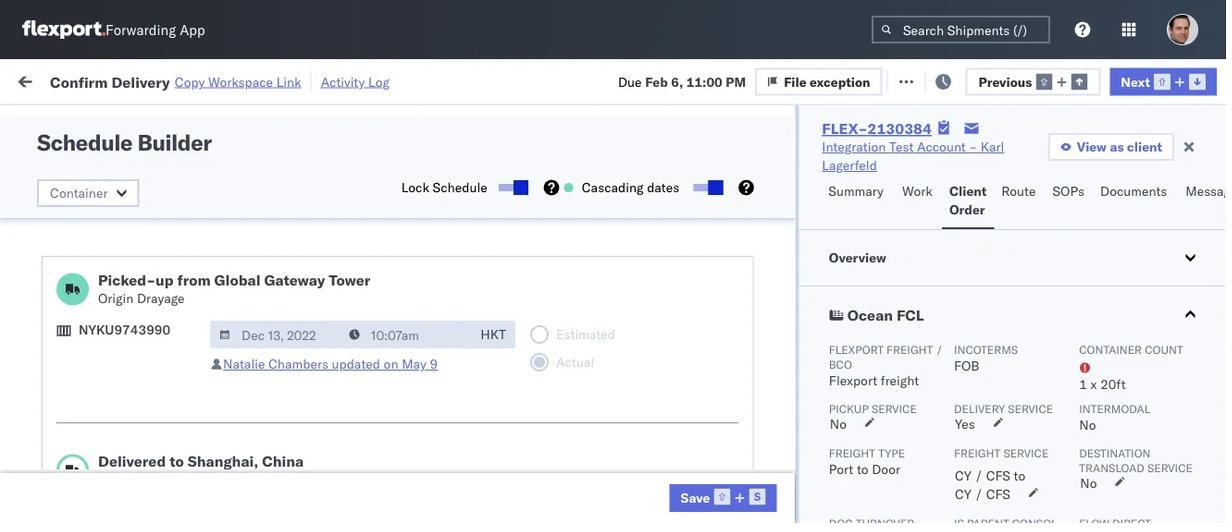 Task type: locate. For each thing, give the bounding box(es) containing it.
clearance for 1st the upload customs clearance documents link from the bottom of the page
[[143, 399, 203, 416]]

pickup
[[101, 196, 141, 212], [93, 236, 133, 253], [93, 359, 133, 375], [829, 402, 868, 416], [101, 440, 141, 456]]

1 resize handle column header from the left
[[265, 143, 287, 524]]

1 : from the left
[[133, 115, 136, 129]]

upload customs clearance documents for 1st the upload customs clearance documents link from the bottom of the page
[[43, 399, 203, 434]]

pickup inside schedule pickup from los angeles, ca
[[101, 440, 141, 456]]

freight up port
[[829, 447, 875, 460]]

None checkbox
[[499, 184, 525, 192]]

pickup up picked-
[[93, 236, 133, 253]]

upload customs clearance documents for 1st the upload customs clearance documents link from the top
[[43, 114, 203, 149]]

6, right the due
[[671, 73, 683, 90]]

1 freight from the left
[[829, 447, 875, 460]]

1 customs from the top
[[88, 114, 140, 130]]

flex- down route
[[1022, 206, 1062, 222]]

progress
[[289, 115, 335, 129]]

schedule for schedule pickup from los angeles, ca
[[43, 440, 97, 456]]

workitem button
[[11, 147, 268, 166]]

flex-2130387 for 11:00 pm pst, feb 2, 2023
[[1022, 247, 1118, 263]]

entity down the 'usa' in the bottom of the page
[[760, 450, 795, 466]]

3 upload customs clearance documents from the top
[[43, 399, 203, 434]]

2 flex-2130387 from the top
[[1022, 287, 1118, 304]]

ocean fcl button
[[799, 287, 1226, 342]]

customs down the 'origin'
[[88, 318, 140, 334]]

1 vertical spatial confirm pickup from rotterdam, netherlands button
[[43, 358, 263, 397]]

2 horizontal spatial service
[[1147, 461, 1192, 475]]

feb for 13,
[[392, 450, 415, 466]]

: for snoozed
[[426, 115, 429, 129]]

pickup inside the schedule pickup from rotterdam, netherlands
[[101, 196, 141, 212]]

rotterdam, up up
[[167, 236, 233, 253]]

am right gateway
[[329, 287, 351, 304]]

5:30 pm pst, jan 30, 2023 up 11:00 pm pst, feb 2, 2023
[[298, 206, 464, 222]]

0 vertical spatial flex-2130387
[[1022, 247, 1118, 263]]

rotterdam, for 11:00 pm pst, feb 2, 2023
[[167, 236, 233, 253]]

bookings
[[687, 491, 741, 507], [807, 491, 861, 507]]

flexport
[[829, 343, 883, 357], [829, 373, 877, 389]]

flex-2006134
[[1022, 450, 1118, 466]]

1 vertical spatial upload customs clearance documents link
[[43, 317, 263, 354]]

am for 5:30
[[329, 287, 351, 304]]

2 vertical spatial customs
[[88, 399, 140, 416]]

1 horizontal spatial ping - test entity
[[807, 450, 915, 466]]

0 horizontal spatial 11:00
[[298, 247, 334, 263]]

1 ping from the left
[[687, 450, 718, 466]]

1 vertical spatial netherlands
[[43, 255, 115, 271]]

clearance for 2nd the upload customs clearance documents link from the top of the page
[[143, 318, 203, 334]]

feb left 3,
[[385, 287, 408, 304]]

1 vertical spatial customs
[[88, 318, 140, 334]]

1 clearance from the top
[[143, 114, 203, 130]]

1 vertical spatial work
[[902, 183, 933, 199]]

flex
[[992, 151, 1013, 165]]

from right up
[[177, 271, 211, 290]]

container numbers button
[[1131, 140, 1226, 173]]

-- : -- -- text field
[[340, 321, 471, 349]]

None checkbox
[[693, 184, 719, 192]]

service up service
[[1008, 402, 1053, 416]]

1 confirm pickup from rotterdam, netherlands from the top
[[43, 236, 233, 271]]

1 horizontal spatial ping
[[807, 450, 838, 466]]

2 entity from the left
[[881, 450, 915, 466]]

2 upload customs clearance documents link from the top
[[43, 317, 263, 354]]

pst, up 'tower'
[[361, 247, 389, 263]]

0 vertical spatial 5:30 pm pst, jan 30, 2023
[[298, 165, 464, 181]]

from down schedule pickup from rotterdam, netherlands button at the left top of the page
[[137, 236, 164, 253]]

flex-1911408 button
[[992, 486, 1122, 512], [992, 486, 1122, 512]]

order
[[950, 202, 985, 218]]

netherlands up confirm delivery
[[43, 255, 115, 271]]

2 am from the top
[[329, 369, 351, 385]]

1 vertical spatial am
[[329, 369, 351, 385]]

view
[[1077, 139, 1107, 155]]

previous button
[[966, 68, 1101, 96]]

confirm pickup from rotterdam, netherlands link for 11:00 pm pst, feb 2, 2023
[[43, 236, 263, 273]]

to inside cy / cfs to cy / cfs
[[1014, 468, 1025, 485]]

gvcu5265864
[[1140, 246, 1226, 262], [1140, 287, 1226, 303]]

netherlands down container button
[[43, 214, 115, 230]]

2 netherlands from the top
[[43, 255, 115, 271]]

exception up the flex-2130384 'link' at top right
[[810, 73, 870, 90]]

1 bookings test consignee from the left
[[687, 491, 834, 507]]

consignee down port
[[772, 491, 834, 507]]

flex id button
[[983, 147, 1112, 166]]

30, down snoozed : no
[[408, 165, 428, 181]]

test
[[889, 139, 914, 155], [874, 165, 899, 181], [874, 206, 899, 222], [874, 247, 899, 263], [874, 287, 899, 304], [874, 328, 899, 344], [874, 369, 899, 385], [732, 450, 757, 466], [853, 450, 877, 466], [744, 491, 769, 507], [865, 491, 889, 507]]

integration test account - karl lagerfeld up 'client'
[[807, 165, 1048, 181]]

flex- left "1"
[[1022, 369, 1062, 385]]

1 vertical spatial 5:30 pm pst, jan 30, 2023
[[298, 206, 464, 222]]

confirm pickup from rotterdam, netherlands button down schedule pickup from rotterdam, netherlands button at the left top of the page
[[43, 236, 263, 274]]

pickup right --
[[829, 402, 868, 416]]

confirm pickup from rotterdam, netherlands up upload customs clearance documents button
[[43, 359, 233, 393]]

2 : from the left
[[426, 115, 429, 129]]

confirm pickup from rotterdam, netherlands for 11:00
[[43, 236, 233, 271]]

0 vertical spatial container
[[1140, 144, 1190, 158]]

container down workitem
[[50, 185, 108, 201]]

netherlands
[[43, 214, 115, 230], [43, 255, 115, 271], [43, 377, 115, 393]]

for
[[176, 115, 191, 129]]

lock schedule
[[401, 180, 488, 196]]

0 vertical spatial customs
[[88, 114, 140, 130]]

confirm pickup from rotterdam, netherlands button for 3:00 am pst, feb 6, 2023
[[43, 358, 263, 397]]

work,
[[194, 115, 224, 129]]

1 confirm pickup from rotterdam, netherlands button from the top
[[43, 236, 263, 274]]

3 upload from the top
[[43, 399, 85, 416]]

1 gvcu5265864 from the top
[[1140, 246, 1226, 262]]

0 vertical spatial gvcu5265864
[[1140, 246, 1226, 262]]

tower
[[329, 271, 371, 290]]

:
[[133, 115, 136, 129], [426, 115, 429, 129]]

1 vertical spatial container
[[50, 185, 108, 201]]

client order
[[950, 183, 987, 218]]

clearance
[[143, 114, 203, 130], [143, 318, 203, 334], [143, 399, 203, 416]]

0 horizontal spatial :
[[133, 115, 136, 129]]

4,
[[410, 328, 422, 344]]

forwarding app
[[106, 21, 205, 38]]

0 vertical spatial confirm pickup from rotterdam, netherlands
[[43, 236, 233, 271]]

schedule delivery appointment
[[43, 164, 228, 180]]

1 confirm pickup from rotterdam, netherlands link from the top
[[43, 236, 263, 273]]

0 vertical spatial netherlands
[[43, 214, 115, 230]]

from for schedule pickup from rotterdam, netherlands link
[[144, 196, 171, 212]]

documents down by:
[[43, 133, 110, 149]]

4 resize handle column header from the left
[[655, 143, 677, 524]]

: left ready
[[133, 115, 136, 129]]

confirm down container button
[[43, 236, 90, 253]]

3:00 am pst, feb 6, 2023
[[298, 369, 459, 385]]

2 customs from the top
[[88, 318, 140, 334]]

1 entity from the left
[[760, 450, 795, 466]]

2023 right 4,
[[426, 328, 458, 344]]

3 netherlands from the top
[[43, 377, 115, 393]]

flex- right incoterms
[[1022, 328, 1062, 344]]

2 2130387 from the top
[[1062, 287, 1118, 304]]

2130384
[[868, 119, 932, 138], [1062, 165, 1118, 181], [1062, 206, 1118, 222], [1062, 328, 1118, 344], [1062, 369, 1118, 385]]

0 vertical spatial 30,
[[408, 165, 428, 181]]

2130387 down sops button at the top right
[[1062, 247, 1118, 263]]

1 upload customs clearance documents from the top
[[43, 114, 203, 149]]

customs for 1st the upload customs clearance documents link from the bottom of the page
[[88, 399, 140, 416]]

20ft
[[1100, 377, 1126, 393]]

confirm
[[50, 72, 108, 91], [43, 236, 90, 253], [43, 286, 90, 303], [43, 359, 90, 375]]

0 vertical spatial upload
[[43, 114, 85, 130]]

upload down confirm delivery button on the bottom
[[43, 318, 85, 334]]

1 horizontal spatial bookings
[[807, 491, 861, 507]]

1 5:30 from the top
[[298, 165, 326, 181]]

feb for 2,
[[392, 247, 415, 263]]

0 horizontal spatial work
[[201, 72, 233, 88]]

0 vertical spatial 11:00
[[686, 73, 723, 90]]

flexport down bco
[[829, 373, 877, 389]]

pickup for schedule pickup from rotterdam, netherlands link
[[101, 196, 141, 212]]

1 horizontal spatial entity
[[881, 450, 915, 466]]

natalie chambers updated on may 9 button
[[223, 356, 438, 373]]

2 vertical spatial clearance
[[143, 399, 203, 416]]

1 vertical spatial freight
[[880, 373, 919, 389]]

9
[[430, 356, 438, 373]]

feb left 2,
[[392, 247, 415, 263]]

confirm down confirm delivery button on the bottom
[[43, 359, 90, 375]]

ping up save
[[687, 450, 718, 466]]

freight inside freight type port to door
[[829, 447, 875, 460]]

container for container
[[50, 185, 108, 201]]

forwarding app link
[[22, 20, 205, 39]]

batch action
[[1123, 72, 1204, 88]]

upload inside button
[[43, 399, 85, 416]]

bookings test consignee down door
[[807, 491, 955, 507]]

1 netherlands from the top
[[43, 214, 115, 230]]

delivery for confirm delivery copy workspace link
[[111, 72, 170, 91]]

1 horizontal spatial service
[[1008, 402, 1053, 416]]

no down intermodal
[[1079, 417, 1096, 434]]

upload for 2nd the upload customs clearance documents link from the top of the page
[[43, 318, 85, 334]]

2 freight from the left
[[954, 447, 1000, 460]]

file exception up the flex-2130384 'link' at top right
[[784, 73, 870, 90]]

summary
[[829, 183, 884, 199]]

transload
[[1079, 461, 1144, 475]]

feb for 9,
[[392, 410, 415, 426]]

0 vertical spatial confirm pickup from rotterdam, netherlands button
[[43, 236, 263, 274]]

pickup up upload customs clearance documents button
[[93, 359, 133, 375]]

integration test account - karl lagerfeld down 'client'
[[807, 206, 1048, 222]]

0 horizontal spatial ping
[[687, 450, 718, 466]]

2 vertical spatial rotterdam,
[[167, 359, 233, 375]]

up
[[156, 271, 174, 290]]

confirm pickup from rotterdam, netherlands link up upload customs clearance documents button
[[43, 358, 263, 395]]

upload for 1st the upload customs clearance documents link from the top
[[43, 114, 85, 130]]

1 vertical spatial cfs
[[986, 487, 1010, 503]]

1 30, from the top
[[408, 165, 428, 181]]

bookings test consignee
[[687, 491, 834, 507], [807, 491, 955, 507]]

0 vertical spatial am
[[329, 287, 351, 304]]

karl
[[981, 139, 1005, 155], [966, 165, 989, 181], [966, 206, 989, 222], [966, 247, 989, 263], [966, 287, 989, 304], [966, 328, 989, 344], [966, 369, 989, 385]]

1 horizontal spatial file
[[911, 72, 934, 88]]

container inside button
[[50, 185, 108, 201]]

documents down "numbers"
[[1100, 183, 1167, 199]]

x
[[1090, 377, 1097, 393]]

205
[[425, 72, 449, 88]]

6 resize handle column header from the left
[[961, 143, 983, 524]]

import work
[[156, 72, 233, 88]]

from for 3:00 am pst, feb 6, 2023's confirm pickup from rotterdam, netherlands link
[[137, 359, 164, 375]]

2 jan from the top
[[384, 206, 405, 222]]

upload customs clearance documents up schedule delivery appointment
[[43, 114, 203, 149]]

1 vertical spatial rotterdam,
[[167, 236, 233, 253]]

integration test account - karl lagerfeld
[[822, 139, 1005, 174], [807, 165, 1048, 181], [807, 206, 1048, 222], [807, 247, 1048, 263], [807, 287, 1048, 304], [807, 328, 1048, 344], [807, 369, 1048, 385]]

file exception down search shipments (/) text field
[[911, 72, 997, 88]]

1 vertical spatial flex-2130387
[[1022, 287, 1118, 304]]

flex-2006134 button
[[992, 446, 1122, 472], [992, 446, 1122, 472]]

0 vertical spatial upload customs clearance documents
[[43, 114, 203, 149]]

0 vertical spatial flexport
[[829, 343, 883, 357]]

clearance down drayage
[[143, 318, 203, 334]]

integration down summary
[[807, 206, 871, 222]]

2 horizontal spatial to
[[1014, 468, 1025, 485]]

flex-2130387 down sops button at the top right
[[1022, 247, 1118, 263]]

0 horizontal spatial 6,
[[411, 369, 423, 385]]

confirm for 11:00 pm pst, feb 2, 2023
[[43, 236, 90, 253]]

netherlands up upload customs clearance documents button
[[43, 377, 115, 393]]

confirm delivery
[[43, 286, 141, 303]]

1 vertical spatial gvcu5265864
[[1140, 287, 1226, 303]]

flex-1989365 button
[[992, 405, 1122, 431], [992, 405, 1122, 431]]

1 vertical spatial 11:00
[[298, 247, 334, 263]]

1 vertical spatial on
[[384, 356, 398, 373]]

documents inside button
[[43, 418, 110, 434]]

2 bookings test consignee from the left
[[807, 491, 955, 507]]

pst, down 3:00 am pst, feb 6, 2023
[[361, 410, 389, 426]]

flex-1989365
[[1022, 410, 1118, 426]]

picked-
[[98, 271, 156, 290]]

flex-2130384 up "1"
[[1022, 328, 1118, 344]]

0 horizontal spatial service
[[871, 402, 917, 416]]

flex-2130387 for 5:30 am pst, feb 3, 2023
[[1022, 287, 1118, 304]]

to inside freight type port to door
[[856, 462, 868, 478]]

clearance inside button
[[143, 399, 203, 416]]

1 upload from the top
[[43, 114, 85, 130]]

ping - test entity
[[687, 450, 795, 466], [807, 450, 915, 466]]

copy
[[175, 74, 205, 90]]

2 cfs from the top
[[986, 487, 1010, 503]]

2 clearance from the top
[[143, 318, 203, 334]]

upload up workitem
[[43, 114, 85, 130]]

customs for 2nd the upload customs clearance documents link from the top of the page
[[88, 318, 140, 334]]

no
[[434, 115, 449, 129], [830, 416, 846, 433], [1079, 417, 1096, 434], [1080, 476, 1097, 492]]

0 vertical spatial cfs
[[986, 468, 1010, 485]]

schedule inside schedule pickup from los angeles, ca
[[43, 440, 97, 456]]

0 vertical spatial upload customs clearance documents link
[[43, 113, 263, 150]]

import
[[156, 72, 198, 88]]

ping - test entity down pickup service
[[807, 450, 915, 466]]

previous
[[979, 73, 1032, 90]]

delivery service
[[954, 402, 1053, 416]]

Search Shipments (/) text field
[[872, 16, 1050, 43]]

delivery for confirm delivery
[[93, 286, 141, 303]]

1 vertical spatial upload
[[43, 318, 85, 334]]

1 vertical spatial 2130387
[[1062, 287, 1118, 304]]

0 vertical spatial cy
[[955, 468, 971, 485]]

route button
[[994, 175, 1045, 230]]

0 vertical spatial 6,
[[671, 73, 683, 90]]

3 customs from the top
[[88, 399, 140, 416]]

0 horizontal spatial bookings
[[687, 491, 741, 507]]

2023 right 9,
[[434, 410, 466, 426]]

0 vertical spatial jan
[[384, 165, 405, 181]]

no right snoozed
[[434, 115, 449, 129]]

lululemon usa inc. test
[[687, 410, 836, 426]]

jan
[[384, 165, 405, 181], [384, 206, 405, 222]]

status : ready for work, blocked, in progress
[[100, 115, 335, 129]]

filtered by:
[[19, 113, 85, 130]]

exception
[[937, 72, 997, 88], [810, 73, 870, 90]]

ping down the test
[[807, 450, 838, 466]]

type
[[878, 447, 905, 460]]

2 vertical spatial container
[[1079, 343, 1142, 357]]

container
[[1140, 144, 1190, 158], [50, 185, 108, 201], [1079, 343, 1142, 357]]

test inside integration test account - karl lagerfeld
[[889, 139, 914, 155]]

confirm pickup from rotterdam, netherlands down the schedule pickup from rotterdam, netherlands
[[43, 236, 233, 271]]

container inside button
[[1140, 144, 1190, 158]]

integration down summary button
[[807, 247, 871, 263]]

1 am from the top
[[329, 287, 351, 304]]

bookings test consignee down the lululemon usa inc. test
[[687, 491, 834, 507]]

1 vertical spatial cy
[[955, 487, 971, 503]]

2 upload from the top
[[43, 318, 85, 334]]

jan down snoozed
[[384, 165, 405, 181]]

pst, up "5:30 pm pst, feb 4, 2023"
[[354, 287, 382, 304]]

1 vertical spatial jan
[[384, 206, 405, 222]]

from inside schedule pickup from los angeles, ca
[[144, 440, 171, 456]]

2 gvcu5265864 from the top
[[1140, 287, 1226, 303]]

rotterdam,
[[174, 196, 240, 212], [167, 236, 233, 253], [167, 359, 233, 375]]

0 vertical spatial rotterdam,
[[174, 196, 240, 212]]

2 confirm pickup from rotterdam, netherlands button from the top
[[43, 358, 263, 397]]

0 vertical spatial on
[[453, 72, 467, 88]]

karl down incoterms
[[966, 369, 989, 385]]

workitem
[[20, 151, 69, 165]]

from inside the schedule pickup from rotterdam, netherlands
[[144, 196, 171, 212]]

due feb 6, 11:00 pm
[[618, 73, 746, 90]]

dates
[[647, 180, 680, 196]]

container up 20ft
[[1079, 343, 1142, 357]]

customs inside button
[[88, 399, 140, 416]]

flex-2130387 down overview button
[[1022, 287, 1118, 304]]

upload customs clearance documents for 2nd the upload customs clearance documents link from the top of the page
[[43, 318, 203, 353]]

2 vertical spatial netherlands
[[43, 377, 115, 393]]

entity down pickup service
[[881, 450, 915, 466]]

resize handle column header
[[265, 143, 287, 524], [470, 143, 492, 524], [535, 143, 557, 524], [655, 143, 677, 524], [776, 143, 798, 524], [961, 143, 983, 524], [1109, 143, 1131, 524], [1193, 143, 1215, 524]]

1 vertical spatial clearance
[[143, 318, 203, 334]]

3 5:30 from the top
[[298, 287, 326, 304]]

1 horizontal spatial 6,
[[671, 73, 683, 90]]

flex-2130387 button
[[992, 242, 1122, 268], [992, 242, 1122, 268], [992, 283, 1122, 309], [992, 283, 1122, 309]]

documents up ca
[[43, 418, 110, 434]]

yes
[[955, 416, 975, 433]]

customs for 1st the upload customs clearance documents link from the top
[[88, 114, 140, 130]]

1 vertical spatial upload customs clearance documents
[[43, 318, 203, 353]]

flex- up service
[[1022, 410, 1062, 426]]

1 flex-2130387 from the top
[[1022, 247, 1118, 263]]

1 horizontal spatial 11:00
[[686, 73, 723, 90]]

service for no
[[871, 402, 917, 416]]

2 vertical spatial upload customs clearance documents link
[[43, 398, 263, 435]]

updated
[[332, 356, 380, 373]]

integration test account - karl lagerfeld up "fob"
[[807, 328, 1048, 344]]

/ inside flexport freight / bco flexport freight
[[936, 343, 943, 357]]

on left may
[[384, 356, 398, 373]]

fob
[[954, 358, 979, 374]]

container for container count
[[1079, 343, 1142, 357]]

lululemon
[[687, 410, 748, 426]]

consignee button
[[798, 147, 964, 166]]

1 vertical spatial 30,
[[408, 206, 428, 222]]

copy workspace link button
[[175, 74, 301, 90]]

ocean inside button
[[847, 306, 893, 325]]

feb left 4,
[[384, 328, 407, 344]]

schedule delivery appointment link
[[43, 163, 228, 182]]

2 confirm pickup from rotterdam, netherlands from the top
[[43, 359, 233, 393]]

0 horizontal spatial exception
[[810, 73, 870, 90]]

1 horizontal spatial freight
[[954, 447, 1000, 460]]

2 upload customs clearance documents from the top
[[43, 318, 203, 353]]

bookings down port
[[807, 491, 861, 507]]

from for schedule pickup from los angeles, ca link
[[144, 440, 171, 456]]

clearance down confirm delivery copy workspace link
[[143, 114, 203, 130]]

upload customs clearance documents up the delivered
[[43, 399, 203, 434]]

activity
[[321, 74, 365, 90]]

1 2130387 from the top
[[1062, 247, 1118, 263]]

2023 down lock schedule
[[431, 206, 464, 222]]

3 clearance from the top
[[143, 399, 203, 416]]

service down flexport freight / bco flexport freight
[[871, 402, 917, 416]]

1 vertical spatial confirm pickup from rotterdam, netherlands
[[43, 359, 233, 393]]

0 vertical spatial freight
[[886, 343, 933, 357]]

0 horizontal spatial entity
[[760, 450, 795, 466]]

appointment
[[152, 164, 228, 180]]

1 vertical spatial flexport
[[829, 373, 877, 389]]

0 vertical spatial 2130387
[[1062, 247, 1118, 263]]

0 vertical spatial confirm pickup from rotterdam, netherlands link
[[43, 236, 263, 273]]

2 ping from the left
[[807, 450, 838, 466]]

schedule inside schedule delivery appointment link
[[43, 164, 97, 180]]

schedule inside the schedule pickup from rotterdam, netherlands
[[43, 196, 97, 212]]

log
[[368, 74, 390, 90]]

0 vertical spatial /
[[936, 343, 943, 357]]

0 horizontal spatial file exception
[[784, 73, 870, 90]]

2 vertical spatial upload
[[43, 399, 85, 416]]

0 vertical spatial clearance
[[143, 114, 203, 130]]

0 horizontal spatial ping - test entity
[[687, 450, 795, 466]]

from
[[144, 196, 171, 212], [137, 236, 164, 253], [177, 271, 211, 290], [137, 359, 164, 375], [144, 440, 171, 456]]

confirm inside button
[[43, 286, 90, 303]]

client order button
[[942, 175, 994, 230]]

1 vertical spatial confirm pickup from rotterdam, netherlands link
[[43, 358, 263, 395]]

5:30 up the 'chambers'
[[298, 328, 326, 344]]

1 horizontal spatial to
[[856, 462, 868, 478]]

fcl inside ocean fcl button
[[896, 306, 924, 325]]

1 ping - test entity from the left
[[687, 450, 795, 466]]

1 horizontal spatial on
[[453, 72, 467, 88]]

0 horizontal spatial on
[[384, 356, 398, 373]]

feb left 9
[[385, 369, 408, 385]]

2 confirm pickup from rotterdam, netherlands link from the top
[[43, 358, 263, 395]]

0 horizontal spatial freight
[[829, 447, 875, 460]]

upload customs clearance documents inside button
[[43, 399, 203, 434]]

3 upload customs clearance documents link from the top
[[43, 398, 263, 435]]

1 horizontal spatial :
[[426, 115, 429, 129]]

2 vertical spatial upload customs clearance documents
[[43, 399, 203, 434]]



Task type: vqa. For each thing, say whether or not it's contained in the screenshot.


Task type: describe. For each thing, give the bounding box(es) containing it.
flex-2130384 link
[[822, 119, 932, 138]]

: for status
[[133, 115, 136, 129]]

activity log
[[321, 74, 390, 90]]

netherlands inside the schedule pickup from rotterdam, netherlands
[[43, 214, 115, 230]]

flex- up route
[[1022, 165, 1062, 181]]

consignee inside consignee button
[[807, 151, 860, 165]]

2 5:30 from the top
[[298, 206, 326, 222]]

view as client button
[[1048, 133, 1174, 161]]

id
[[1016, 151, 1027, 165]]

test
[[806, 410, 836, 426]]

documents button
[[1093, 175, 1178, 230]]

1 upload customs clearance documents link from the top
[[43, 113, 263, 150]]

Search Work text field
[[605, 66, 806, 94]]

2 ping - test entity from the left
[[807, 450, 915, 466]]

message (0)
[[248, 72, 324, 88]]

gvcu5265864 for 11:00 pm pst, feb 2, 2023
[[1140, 246, 1226, 262]]

container for container numbers
[[1140, 144, 1190, 158]]

schedule for schedule pickup from rotterdam, netherlands
[[43, 196, 97, 212]]

karl down 'client'
[[966, 206, 989, 222]]

view as client
[[1077, 139, 1162, 155]]

7 resize handle column header from the left
[[1109, 143, 1131, 524]]

bco
[[829, 358, 852, 372]]

gvcu5265864 for 5:30 am pst, feb 3, 2023
[[1140, 287, 1226, 303]]

karl down overview button
[[966, 287, 989, 304]]

flex- up flex-1911408
[[1022, 450, 1062, 466]]

flex id
[[992, 151, 1027, 165]]

integration up bco
[[807, 328, 871, 344]]

2 5:30 pm pst, jan 30, 2023 from the top
[[298, 206, 464, 222]]

in
[[276, 115, 286, 129]]

from for 11:00 pm pst, feb 2, 2023's confirm pickup from rotterdam, netherlands link
[[137, 236, 164, 253]]

flexport. image
[[22, 20, 106, 39]]

3:00
[[298, 369, 326, 385]]

1 bookings from the left
[[687, 491, 741, 507]]

8 resize handle column header from the left
[[1193, 143, 1215, 524]]

1911408
[[1062, 491, 1118, 507]]

schedule pickup from rotterdam, netherlands link
[[43, 195, 263, 232]]

0 horizontal spatial file
[[784, 73, 807, 90]]

destination
[[1079, 447, 1150, 460]]

integration test account - karl lagerfeld up yes
[[807, 369, 1048, 385]]

pst, down the 10:00 pm pst, feb 9, 2023
[[361, 450, 389, 466]]

ocean fcl inside button
[[847, 306, 924, 325]]

track
[[471, 72, 501, 88]]

0 horizontal spatial to
[[170, 453, 184, 471]]

as
[[1110, 139, 1124, 155]]

delivery for schedule delivery appointment
[[101, 164, 148, 180]]

2023 right 3,
[[427, 287, 459, 304]]

door
[[872, 462, 900, 478]]

flex- up consignee button
[[822, 119, 868, 138]]

port
[[829, 462, 853, 478]]

filtered
[[19, 113, 64, 130]]

import work button
[[148, 59, 241, 101]]

2130384 up intermodal
[[1062, 369, 1118, 385]]

rotterdam, for 3:00 am pst, feb 6, 2023
[[167, 359, 233, 375]]

risk
[[382, 72, 404, 88]]

MMM D, YYYY text field
[[210, 321, 342, 349]]

los
[[174, 440, 195, 456]]

1 vertical spatial 6,
[[411, 369, 423, 385]]

2130384 down view
[[1062, 165, 1118, 181]]

global
[[214, 271, 261, 290]]

1
[[1079, 377, 1087, 393]]

1 jan from the top
[[384, 165, 405, 181]]

10:00
[[298, 410, 334, 426]]

documents for 1st the upload customs clearance documents link from the bottom of the page
[[43, 418, 110, 434]]

forwarding
[[106, 21, 176, 38]]

overview button
[[799, 230, 1226, 286]]

flex-2130384 up sops
[[1022, 165, 1118, 181]]

link
[[276, 74, 301, 90]]

13,
[[418, 450, 438, 466]]

schedule pickup from los angeles, ca button
[[43, 439, 263, 478]]

picked-up from global gateway tower origin drayage
[[98, 271, 371, 307]]

760 at risk
[[340, 72, 404, 88]]

confirm delivery copy workspace link
[[50, 72, 301, 91]]

batch action button
[[1095, 66, 1216, 94]]

confirm delivery link
[[43, 286, 141, 304]]

app
[[180, 21, 205, 38]]

integration test account - karl lagerfeld down the flex-2130384 'link' at top right
[[822, 139, 1005, 174]]

china
[[262, 453, 304, 471]]

2 vertical spatial /
[[974, 487, 983, 503]]

usa
[[752, 410, 777, 426]]

flex-2130384 up consignee button
[[822, 119, 932, 138]]

no down 2006134
[[1080, 476, 1097, 492]]

1 horizontal spatial work
[[902, 183, 933, 199]]

1 cy from the top
[[955, 468, 971, 485]]

cascading dates
[[582, 180, 680, 196]]

integration down overview
[[807, 287, 871, 304]]

1 x 20ft
[[1079, 377, 1126, 393]]

1 horizontal spatial exception
[[937, 72, 997, 88]]

no right --
[[830, 416, 846, 433]]

2 bookings from the left
[[807, 491, 861, 507]]

confirm for 3:00 am pst, feb 6, 2023
[[43, 359, 90, 375]]

pickup for 3:00 am pst, feb 6, 2023's confirm pickup from rotterdam, netherlands link
[[93, 359, 133, 375]]

consignee down door
[[892, 491, 955, 507]]

schedule pickup from rotterdam, netherlands button
[[43, 195, 263, 234]]

to for cy
[[1014, 468, 1025, 485]]

integration up the test
[[807, 369, 871, 385]]

integration test account - karl lagerfeld down the work button
[[807, 247, 1048, 263]]

feb for 4,
[[384, 328, 407, 344]]

2023 right lock at top
[[431, 165, 464, 181]]

schedule pickup from los angeles, ca
[[43, 440, 249, 475]]

feb for 3,
[[385, 287, 408, 304]]

pst, left lock at top
[[353, 165, 381, 181]]

pst, up updated
[[353, 328, 381, 344]]

karl up 'client'
[[966, 165, 989, 181]]

4 5:30 from the top
[[298, 328, 326, 344]]

5:30 am pst, feb 3, 2023
[[298, 287, 459, 304]]

pickup for 11:00 pm pst, feb 2, 2023's confirm pickup from rotterdam, netherlands link
[[93, 236, 133, 253]]

confirm pickup from rotterdam, netherlands link for 3:00 am pst, feb 6, 2023
[[43, 358, 263, 395]]

documents inside button
[[1100, 183, 1167, 199]]

schedule builder
[[37, 129, 212, 156]]

integration test account - karl lagerfeld down overview
[[807, 287, 1048, 304]]

1 flexport from the top
[[829, 343, 883, 357]]

blocked,
[[226, 115, 273, 129]]

2130387 for 11:00 pm pst, feb 2, 2023
[[1062, 247, 1118, 263]]

confirm up by:
[[50, 72, 108, 91]]

flex- down overview button
[[1022, 287, 1062, 304]]

rotterdam, inside the schedule pickup from rotterdam, netherlands
[[174, 196, 240, 212]]

documents for 1st the upload customs clearance documents link from the top
[[43, 133, 110, 149]]

schedule for schedule delivery appointment
[[43, 164, 97, 180]]

batch
[[1123, 72, 1160, 88]]

2 resize handle column header from the left
[[470, 143, 492, 524]]

summary button
[[821, 175, 895, 230]]

pst, up 11:00 pm pst, feb 2, 2023
[[353, 206, 381, 222]]

1 horizontal spatial file exception
[[911, 72, 997, 88]]

freight service
[[954, 447, 1048, 460]]

confirm pickup from rotterdam, netherlands button for 11:00 pm pst, feb 2, 2023
[[43, 236, 263, 274]]

pst, down "5:30 pm pst, feb 4, 2023"
[[354, 369, 382, 385]]

integration up summary
[[807, 165, 871, 181]]

client
[[1127, 139, 1162, 155]]

from inside picked-up from global gateway tower origin drayage
[[177, 271, 211, 290]]

11:59
[[298, 450, 334, 466]]

workspace
[[208, 74, 273, 90]]

overview
[[829, 250, 886, 266]]

lagerfeld inside integration test account - karl lagerfeld
[[822, 157, 877, 174]]

pickup for schedule pickup from los angeles, ca link
[[101, 440, 141, 456]]

--
[[807, 410, 823, 426]]

flex- down service
[[1022, 491, 1062, 507]]

flex-2130384 down sops
[[1022, 206, 1118, 222]]

mofu0618318
[[1140, 450, 1226, 466]]

freight for freight type port to door
[[829, 447, 875, 460]]

1 5:30 pm pst, jan 30, 2023 from the top
[[298, 165, 464, 181]]

flex- down route button on the top of page
[[1022, 247, 1062, 263]]

clearance for 1st the upload customs clearance documents link from the top
[[143, 114, 203, 130]]

freight for freight service
[[954, 447, 1000, 460]]

confirm delivery button
[[43, 286, 141, 306]]

pickup service
[[829, 402, 917, 416]]

am for 3:00
[[329, 369, 351, 385]]

to for freight
[[856, 462, 868, 478]]

no inside the intermodal no
[[1079, 417, 1096, 434]]

flex-2130384 up flex-1989365
[[1022, 369, 1118, 385]]

message
[[248, 72, 300, 88]]

snoozed
[[383, 115, 426, 129]]

sops button
[[1045, 175, 1093, 230]]

2130384 up consignee button
[[868, 119, 932, 138]]

2 30, from the top
[[408, 206, 428, 222]]

destination transload service
[[1079, 447, 1192, 475]]

natalie chambers updated on may 9
[[223, 356, 438, 373]]

intermodal
[[1079, 402, 1150, 416]]

0 vertical spatial work
[[201, 72, 233, 88]]

schedule pickup from los angeles, ca link
[[43, 439, 263, 476]]

messag button
[[1178, 175, 1226, 230]]

next
[[1121, 73, 1150, 90]]

ca
[[43, 459, 60, 475]]

(0)
[[300, 72, 324, 88]]

schedule for schedule builder
[[37, 129, 132, 156]]

confirm pickup from rotterdam, netherlands for 3:00
[[43, 359, 233, 393]]

feb right the due
[[645, 73, 668, 90]]

confirm for 5:30 am pst, feb 3, 2023
[[43, 286, 90, 303]]

3,
[[411, 287, 423, 304]]

save button
[[670, 485, 777, 513]]

delivered to shanghai, china
[[98, 453, 304, 471]]

2023 right 13,
[[442, 450, 474, 466]]

upload for 1st the upload customs clearance documents link from the bottom of the page
[[43, 399, 85, 416]]

karl left id in the top right of the page
[[981, 139, 1005, 155]]

work button
[[895, 175, 942, 230]]

freight type port to door
[[829, 447, 905, 478]]

by:
[[67, 113, 85, 130]]

2130384 down sops
[[1062, 206, 1118, 222]]

natalie
[[223, 356, 265, 373]]

2 flexport from the top
[[829, 373, 877, 389]]

2130384 up x
[[1062, 328, 1118, 344]]

due
[[618, 73, 642, 90]]

1989365
[[1062, 410, 1118, 426]]

service inside destination transload service
[[1147, 461, 1192, 475]]

integration down the flex-2130384 'link' at top right
[[822, 139, 886, 155]]

netherlands for 3:00 am pst, feb 6, 2023
[[43, 377, 115, 393]]

2130387 for 5:30 am pst, feb 3, 2023
[[1062, 287, 1118, 304]]

760
[[340, 72, 364, 88]]

1 vertical spatial /
[[974, 468, 983, 485]]

service for yes
[[1008, 402, 1053, 416]]

3 resize handle column header from the left
[[535, 143, 557, 524]]

2023 up 9,
[[427, 369, 459, 385]]

karl up "fob"
[[966, 328, 989, 344]]

2 cy from the top
[[955, 487, 971, 503]]

snoozed : no
[[383, 115, 449, 129]]

my work
[[19, 67, 101, 93]]

netherlands for 11:00 pm pst, feb 2, 2023
[[43, 255, 115, 271]]

feb for 6,
[[385, 369, 408, 385]]

2006134
[[1062, 450, 1118, 466]]

actions
[[1171, 151, 1209, 165]]

documents for 2nd the upload customs clearance documents link from the top of the page
[[43, 336, 110, 353]]

karl down order
[[966, 247, 989, 263]]

5 resize handle column header from the left
[[776, 143, 798, 524]]

sops
[[1053, 183, 1085, 199]]

1 cfs from the top
[[986, 468, 1010, 485]]

2023 right 2,
[[434, 247, 466, 263]]

angeles,
[[199, 440, 249, 456]]



